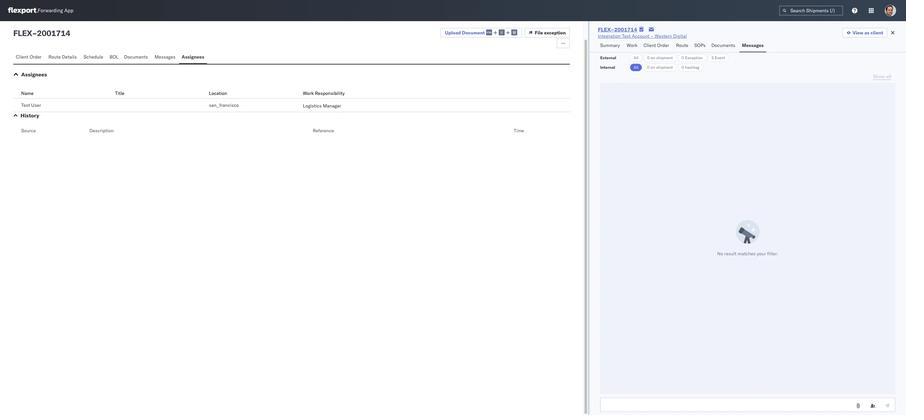 Task type: locate. For each thing, give the bounding box(es) containing it.
assignees button
[[179, 51, 207, 64], [21, 71, 47, 78]]

1 0 on shipment from the top
[[648, 55, 673, 60]]

0 on shipment
[[648, 55, 673, 60], [648, 65, 673, 70]]

upload document
[[445, 30, 485, 36]]

None text field
[[601, 398, 896, 413]]

your
[[757, 251, 766, 257]]

order
[[658, 42, 670, 48], [30, 54, 42, 60]]

details
[[62, 54, 77, 60]]

san_francisco
[[209, 102, 239, 108]]

2001714 up account
[[615, 26, 638, 33]]

test left user
[[21, 102, 30, 108]]

summary button
[[598, 39, 624, 52]]

1 vertical spatial assignees button
[[21, 71, 47, 78]]

1 shipment from the top
[[657, 55, 673, 60]]

0 horizontal spatial client order button
[[13, 51, 46, 64]]

client order down the flex
[[16, 54, 42, 60]]

description
[[89, 128, 114, 134]]

route down "digital" at the top
[[676, 42, 689, 48]]

1 vertical spatial work
[[303, 90, 314, 96]]

client order
[[644, 42, 670, 48], [16, 54, 42, 60]]

2 all button from the top
[[630, 64, 643, 72]]

source
[[21, 128, 36, 134]]

documents up event
[[712, 42, 736, 48]]

route
[[676, 42, 689, 48], [48, 54, 61, 60]]

route left details
[[48, 54, 61, 60]]

2 shipment from the top
[[657, 65, 673, 70]]

1 vertical spatial route
[[48, 54, 61, 60]]

1 vertical spatial test
[[21, 102, 30, 108]]

1 vertical spatial all button
[[630, 64, 643, 72]]

0 horizontal spatial assignees button
[[21, 71, 47, 78]]

event
[[715, 55, 726, 60]]

0 vertical spatial client order
[[644, 42, 670, 48]]

work for work responsibility
[[303, 90, 314, 96]]

0 on shipment down western
[[648, 55, 673, 60]]

1 horizontal spatial 2001714
[[615, 26, 638, 33]]

1 horizontal spatial messages
[[742, 42, 764, 48]]

1 on from the top
[[651, 55, 656, 60]]

2 0 on shipment from the top
[[648, 65, 673, 70]]

messages
[[742, 42, 764, 48], [155, 54, 176, 60]]

- down forwarding app link
[[32, 28, 37, 38]]

1 all button from the top
[[630, 54, 643, 62]]

0 horizontal spatial client order
[[16, 54, 42, 60]]

all for external
[[634, 55, 639, 60]]

1 horizontal spatial route
[[676, 42, 689, 48]]

messages button
[[740, 39, 767, 52], [152, 51, 179, 64]]

all for internal
[[634, 65, 639, 70]]

1 horizontal spatial assignees
[[182, 54, 204, 60]]

documents
[[712, 42, 736, 48], [124, 54, 148, 60]]

-
[[32, 28, 37, 38], [651, 33, 654, 39]]

responsibility
[[315, 90, 345, 96]]

0 vertical spatial test
[[622, 33, 631, 39]]

0 vertical spatial assignees
[[182, 54, 204, 60]]

integration test account - western digital
[[598, 33, 687, 39]]

0 horizontal spatial 2001714
[[37, 28, 70, 38]]

2001714
[[615, 26, 638, 33], [37, 28, 70, 38]]

time
[[514, 128, 524, 134]]

shipment down western
[[657, 55, 673, 60]]

flex-
[[598, 26, 615, 33]]

work inside work button
[[627, 42, 638, 48]]

Search Shipments (/) text field
[[780, 6, 844, 16]]

2 all from the top
[[634, 65, 639, 70]]

0 horizontal spatial route
[[48, 54, 61, 60]]

- left western
[[651, 33, 654, 39]]

2 on from the top
[[651, 65, 656, 70]]

0 on shipment left '0 hashtag'
[[648, 65, 673, 70]]

1 horizontal spatial documents
[[712, 42, 736, 48]]

0 horizontal spatial client
[[16, 54, 28, 60]]

integration test account - western digital link
[[598, 33, 687, 39]]

exception
[[686, 55, 703, 60]]

1 vertical spatial shipment
[[657, 65, 673, 70]]

0 vertical spatial all
[[634, 55, 639, 60]]

1 horizontal spatial work
[[627, 42, 638, 48]]

work
[[627, 42, 638, 48], [303, 90, 314, 96]]

client order button down western
[[641, 39, 674, 52]]

logistics
[[303, 103, 322, 109]]

1 horizontal spatial order
[[658, 42, 670, 48]]

client order down western
[[644, 42, 670, 48]]

1 horizontal spatial assignees button
[[179, 51, 207, 64]]

all button
[[630, 54, 643, 62], [630, 64, 643, 72]]

work responsibility
[[303, 90, 345, 96]]

0 vertical spatial documents
[[712, 42, 736, 48]]

0 horizontal spatial work
[[303, 90, 314, 96]]

documents button right bol
[[121, 51, 152, 64]]

test down flex-2001714
[[622, 33, 631, 39]]

0 horizontal spatial test
[[21, 102, 30, 108]]

1 vertical spatial documents
[[124, 54, 148, 60]]

summary
[[601, 42, 620, 48]]

title
[[115, 90, 124, 96]]

user
[[31, 102, 41, 108]]

1 vertical spatial client
[[16, 54, 28, 60]]

shipment
[[657, 55, 673, 60], [657, 65, 673, 70]]

documents button up event
[[709, 39, 740, 52]]

order down flex - 2001714
[[30, 54, 42, 60]]

shipment left '0 hashtag'
[[657, 65, 673, 70]]

1 horizontal spatial documents button
[[709, 39, 740, 52]]

0 horizontal spatial messages button
[[152, 51, 179, 64]]

client order button
[[641, 39, 674, 52], [13, 51, 46, 64]]

0 exception
[[682, 55, 703, 60]]

test
[[622, 33, 631, 39], [21, 102, 30, 108]]

logistics manager
[[303, 103, 341, 109]]

5 event
[[712, 55, 726, 60]]

exception
[[544, 30, 566, 36]]

assignees
[[182, 54, 204, 60], [21, 71, 47, 78]]

1 vertical spatial on
[[651, 65, 656, 70]]

client down the flex
[[16, 54, 28, 60]]

forwarding app link
[[8, 7, 73, 14]]

0 vertical spatial route
[[676, 42, 689, 48]]

forwarding
[[38, 7, 63, 14]]

file exception button
[[525, 28, 570, 38], [525, 28, 570, 38]]

0 horizontal spatial messages
[[155, 54, 176, 60]]

external
[[601, 55, 617, 60]]

0 vertical spatial 0 on shipment
[[648, 55, 673, 60]]

0 vertical spatial on
[[651, 55, 656, 60]]

0 horizontal spatial assignees
[[21, 71, 47, 78]]

schedule
[[84, 54, 103, 60]]

2001714 down forwarding app
[[37, 28, 70, 38]]

file
[[535, 30, 543, 36]]

1 vertical spatial order
[[30, 54, 42, 60]]

0 horizontal spatial documents
[[124, 54, 148, 60]]

upload
[[445, 30, 461, 36]]

1 all from the top
[[634, 55, 639, 60]]

0
[[648, 55, 650, 60], [682, 55, 684, 60], [648, 65, 650, 70], [682, 65, 684, 70]]

assignees inside button
[[182, 54, 204, 60]]

documents right the bol button
[[124, 54, 148, 60]]

1 vertical spatial 0 on shipment
[[648, 65, 673, 70]]

0 vertical spatial shipment
[[657, 55, 673, 60]]

0 vertical spatial order
[[658, 42, 670, 48]]

0 vertical spatial all button
[[630, 54, 643, 62]]

work down account
[[627, 42, 638, 48]]

upload document button
[[441, 28, 522, 38]]

0 vertical spatial work
[[627, 42, 638, 48]]

bol
[[110, 54, 119, 60]]

on
[[651, 55, 656, 60], [651, 65, 656, 70]]

1 horizontal spatial test
[[622, 33, 631, 39]]

1 horizontal spatial client
[[644, 42, 656, 48]]

1 vertical spatial all
[[634, 65, 639, 70]]

order down western
[[658, 42, 670, 48]]

schedule button
[[81, 51, 107, 64]]

client down the integration test account - western digital
[[644, 42, 656, 48]]

1 horizontal spatial client order
[[644, 42, 670, 48]]

5
[[712, 55, 714, 60]]

client
[[871, 30, 884, 36]]

forwarding app
[[38, 7, 73, 14]]

route details button
[[46, 51, 81, 64]]

on for 0 hashtag
[[651, 65, 656, 70]]

1 vertical spatial assignees
[[21, 71, 47, 78]]

history
[[21, 112, 39, 119]]

0 horizontal spatial order
[[30, 54, 42, 60]]

client
[[644, 42, 656, 48], [16, 54, 28, 60]]

flex-2001714
[[598, 26, 638, 33]]

0 vertical spatial messages
[[742, 42, 764, 48]]

client order button down the flex
[[13, 51, 46, 64]]

documents for left documents button
[[124, 54, 148, 60]]

all
[[634, 55, 639, 60], [634, 65, 639, 70]]

1 vertical spatial messages
[[155, 54, 176, 60]]

work up logistics
[[303, 90, 314, 96]]

documents button
[[709, 39, 740, 52], [121, 51, 152, 64]]

0 vertical spatial assignees button
[[179, 51, 207, 64]]



Task type: describe. For each thing, give the bounding box(es) containing it.
0 horizontal spatial documents button
[[121, 51, 152, 64]]

manager
[[323, 103, 341, 109]]

sops
[[695, 42, 706, 48]]

reference
[[313, 128, 334, 134]]

file exception
[[535, 30, 566, 36]]

western
[[655, 33, 673, 39]]

1 horizontal spatial messages button
[[740, 39, 767, 52]]

work for work
[[627, 42, 638, 48]]

view as client
[[853, 30, 884, 36]]

view as client button
[[843, 28, 888, 38]]

1 vertical spatial client order
[[16, 54, 42, 60]]

view
[[853, 30, 864, 36]]

0 hashtag
[[682, 65, 700, 70]]

0 horizontal spatial -
[[32, 28, 37, 38]]

shipment for 0 hashtag
[[657, 65, 673, 70]]

shipment for 0 exception
[[657, 55, 673, 60]]

flex
[[13, 28, 32, 38]]

route button
[[674, 39, 692, 52]]

flex-2001714 link
[[598, 26, 638, 33]]

documents for rightmost documents button
[[712, 42, 736, 48]]

hashtag
[[686, 65, 700, 70]]

filter.
[[768, 251, 779, 257]]

digital
[[674, 33, 687, 39]]

history button
[[21, 112, 39, 119]]

all button for internal
[[630, 64, 643, 72]]

bol button
[[107, 51, 121, 64]]

sops button
[[692, 39, 709, 52]]

on for 0 exception
[[651, 55, 656, 60]]

route for route
[[676, 42, 689, 48]]

work button
[[624, 39, 641, 52]]

flex - 2001714
[[13, 28, 70, 38]]

route for route details
[[48, 54, 61, 60]]

as
[[865, 30, 870, 36]]

1 horizontal spatial -
[[651, 33, 654, 39]]

document
[[462, 30, 485, 36]]

1 horizontal spatial client order button
[[641, 39, 674, 52]]

0 on shipment for 0 exception
[[648, 55, 673, 60]]

app
[[64, 7, 73, 14]]

location
[[209, 90, 227, 96]]

0 on shipment for 0 hashtag
[[648, 65, 673, 70]]

no result matches your filter.
[[718, 251, 779, 257]]

name
[[21, 90, 34, 96]]

route details
[[48, 54, 77, 60]]

no
[[718, 251, 724, 257]]

flexport. image
[[8, 7, 38, 14]]

0 vertical spatial client
[[644, 42, 656, 48]]

integration
[[598, 33, 621, 39]]

matches
[[738, 251, 756, 257]]

account
[[632, 33, 650, 39]]

all button for external
[[630, 54, 643, 62]]

test user
[[21, 102, 41, 108]]

internal
[[601, 65, 616, 70]]

result
[[725, 251, 737, 257]]



Task type: vqa. For each thing, say whether or not it's contained in the screenshot.
2:59
no



